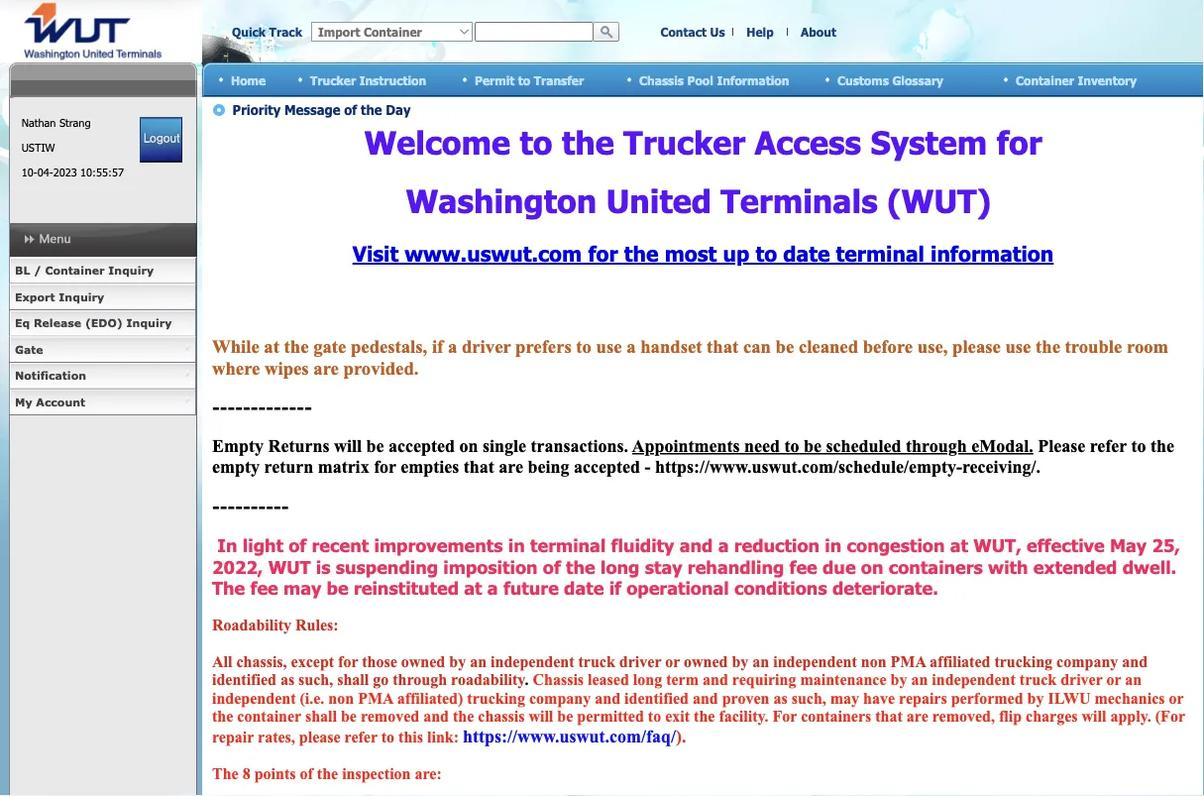 Task type: describe. For each thing, give the bounding box(es) containing it.
trucker instruction
[[310, 73, 427, 87]]

eq release (edo) inquiry
[[15, 316, 172, 330]]

contact us
[[661, 25, 725, 39]]

about
[[801, 25, 837, 39]]

10-04-2023 10:55:57
[[21, 166, 124, 179]]

04-
[[37, 166, 53, 179]]

ustiw
[[21, 141, 55, 154]]

eq
[[15, 316, 30, 330]]

10-
[[21, 166, 37, 179]]

chassis
[[639, 73, 684, 87]]

quick track
[[232, 25, 302, 39]]

customs
[[838, 73, 889, 87]]

gate
[[15, 343, 43, 356]]

quick
[[232, 25, 266, 39]]

my
[[15, 395, 32, 408]]

(edo)
[[85, 316, 123, 330]]

glossary
[[893, 73, 944, 87]]

login image
[[140, 117, 183, 163]]

help link
[[747, 25, 774, 39]]

strang
[[59, 116, 91, 129]]

notification
[[15, 369, 86, 382]]

1 vertical spatial inquiry
[[59, 290, 104, 303]]

nathan
[[21, 116, 56, 129]]

bl / container inquiry
[[15, 264, 154, 277]]

about link
[[801, 25, 837, 39]]

bl
[[15, 264, 30, 277]]

release
[[34, 316, 81, 330]]

information
[[717, 73, 790, 87]]



Task type: locate. For each thing, give the bounding box(es) containing it.
inquiry down bl / container inquiry
[[59, 290, 104, 303]]

10:55:57
[[80, 166, 124, 179]]

container
[[1016, 73, 1075, 87], [45, 264, 105, 277]]

inquiry for container
[[108, 264, 154, 277]]

inquiry
[[108, 264, 154, 277], [59, 290, 104, 303], [126, 316, 172, 330]]

contact
[[661, 25, 707, 39]]

bl / container inquiry link
[[9, 258, 196, 284]]

chassis pool information
[[639, 73, 790, 87]]

customs glossary
[[838, 73, 944, 87]]

2 vertical spatial inquiry
[[126, 316, 172, 330]]

gate link
[[9, 337, 196, 363]]

to
[[518, 73, 531, 87]]

us
[[710, 25, 725, 39]]

notification link
[[9, 363, 196, 389]]

instruction
[[360, 73, 427, 87]]

0 vertical spatial inquiry
[[108, 264, 154, 277]]

track
[[269, 25, 302, 39]]

export inquiry link
[[9, 284, 196, 310]]

1 vertical spatial container
[[45, 264, 105, 277]]

container inventory
[[1016, 73, 1137, 87]]

inquiry right (edo)
[[126, 316, 172, 330]]

eq release (edo) inquiry link
[[9, 310, 196, 337]]

container up export inquiry
[[45, 264, 105, 277]]

account
[[36, 395, 85, 408]]

export
[[15, 290, 55, 303]]

help
[[747, 25, 774, 39]]

container left the inventory
[[1016, 73, 1075, 87]]

home
[[231, 73, 266, 87]]

export inquiry
[[15, 290, 104, 303]]

permit
[[475, 73, 515, 87]]

/
[[34, 264, 41, 277]]

0 vertical spatial container
[[1016, 73, 1075, 87]]

0 horizontal spatial container
[[45, 264, 105, 277]]

my account link
[[9, 389, 196, 415]]

2023
[[53, 166, 77, 179]]

inquiry for (edo)
[[126, 316, 172, 330]]

contact us link
[[661, 25, 725, 39]]

trucker
[[310, 73, 356, 87]]

pool
[[688, 73, 714, 87]]

permit to transfer
[[475, 73, 584, 87]]

None text field
[[475, 22, 594, 42]]

inquiry up 'export inquiry' link
[[108, 264, 154, 277]]

inventory
[[1078, 73, 1137, 87]]

nathan strang
[[21, 116, 91, 129]]

transfer
[[534, 73, 584, 87]]

1 horizontal spatial container
[[1016, 73, 1075, 87]]

my account
[[15, 395, 85, 408]]



Task type: vqa. For each thing, say whether or not it's contained in the screenshot.
text field
yes



